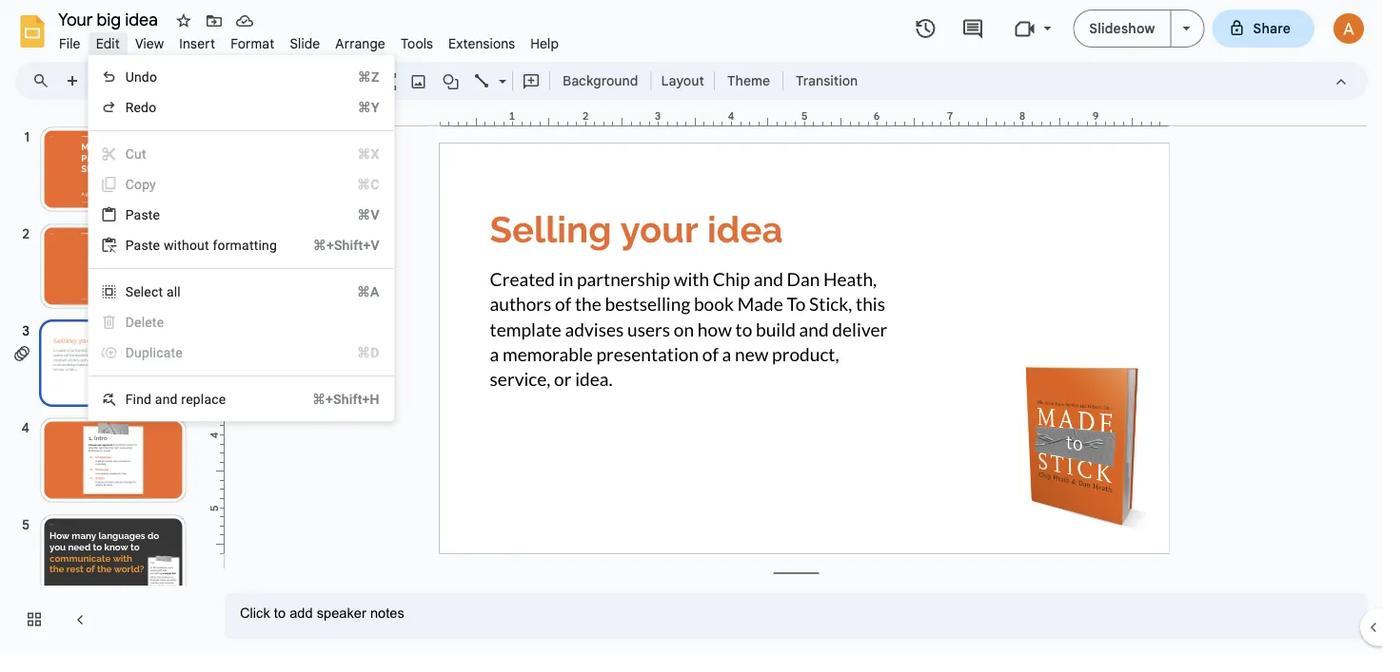 Task type: vqa. For each thing, say whether or not it's contained in the screenshot.


Task type: describe. For each thing, give the bounding box(es) containing it.
p
[[125, 207, 134, 223]]

menu bar inside menu bar banner
[[51, 25, 567, 56]]

slide menu item
[[282, 32, 328, 55]]

⌘y
[[358, 99, 379, 115]]

e
[[134, 315, 142, 330]]

menu item containing c
[[89, 169, 394, 200]]

paste
[[125, 238, 160, 253]]

c opy
[[125, 177, 156, 192]]

⌘+shift+h
[[312, 392, 379, 407]]

edo
[[134, 99, 156, 115]]

theme button
[[719, 67, 779, 95]]

and
[[155, 392, 178, 407]]

uplicate
[[134, 345, 183, 361]]

presentation options image
[[1183, 27, 1190, 30]]

insert menu item
[[172, 32, 223, 55]]

cut t element
[[125, 146, 152, 162]]

a
[[167, 284, 174, 300]]

shape image
[[440, 68, 462, 94]]

⌘d
[[357, 345, 379, 361]]

⌘+shift+h element
[[289, 390, 379, 409]]

paste with o ut formatting
[[125, 238, 277, 253]]

⌘+shift+v
[[313, 238, 379, 253]]

help menu item
[[523, 32, 567, 55]]

f ind and replace
[[125, 392, 226, 407]]

edit
[[96, 35, 120, 52]]

format
[[231, 35, 275, 52]]

lete
[[142, 315, 164, 330]]

file
[[59, 35, 81, 52]]

layout
[[661, 72, 704, 89]]

arrange
[[335, 35, 385, 52]]

select a ll
[[125, 284, 181, 300]]

copy c element
[[125, 177, 162, 192]]

view menu item
[[127, 32, 172, 55]]

navigation inside application
[[0, 108, 209, 655]]

ndo
[[134, 69, 157, 85]]

share
[[1253, 20, 1291, 37]]

paste without formatting o element
[[125, 238, 283, 253]]

⌘x element
[[334, 145, 379, 164]]

opy
[[134, 177, 156, 192]]

d for e
[[125, 315, 134, 330]]

r edo
[[125, 99, 156, 115]]

d e lete
[[125, 315, 164, 330]]

t
[[142, 146, 146, 162]]

transition
[[796, 72, 858, 89]]

paste p element
[[125, 207, 166, 223]]

⌘a
[[357, 284, 379, 300]]

o
[[189, 238, 197, 253]]

Rename text field
[[51, 8, 168, 30]]

d uplicate
[[125, 345, 183, 361]]

layout button
[[655, 67, 710, 95]]

redo r element
[[125, 99, 162, 115]]

background
[[563, 72, 638, 89]]

extensions menu item
[[441, 32, 523, 55]]

f
[[125, 392, 133, 407]]



Task type: locate. For each thing, give the bounding box(es) containing it.
d left lete
[[125, 315, 134, 330]]

Star checkbox
[[170, 8, 197, 34]]

1 d from the top
[[125, 315, 134, 330]]

replace
[[181, 392, 226, 407]]

⌘c
[[357, 177, 379, 192]]

background button
[[554, 67, 647, 95]]

duplicate d element
[[125, 345, 188, 361]]

⌘v element
[[334, 206, 379, 225]]

⌘z
[[358, 69, 379, 85]]

⌘x
[[357, 146, 379, 162]]

select all a element
[[125, 284, 187, 300]]

share button
[[1212, 10, 1315, 48]]

find and replace f element
[[125, 392, 232, 407]]

extensions
[[448, 35, 515, 52]]

main toolbar
[[56, 0, 867, 497]]

slideshow button
[[1073, 10, 1171, 48]]

⌘a element
[[334, 283, 379, 302]]

edit menu item
[[88, 32, 127, 55]]

4 menu item from the top
[[89, 338, 394, 368]]

undo u element
[[125, 69, 163, 85]]

menu bar
[[51, 25, 567, 56]]

d down e
[[125, 345, 134, 361]]

u
[[125, 69, 134, 85]]

cu
[[125, 146, 142, 162]]

file menu item
[[51, 32, 88, 55]]

menu
[[88, 55, 395, 422]]

navigation
[[0, 108, 209, 655]]

3 menu item from the top
[[89, 307, 394, 338]]

menu containing u
[[88, 55, 395, 422]]

Menus field
[[24, 68, 66, 94]]

aste
[[134, 207, 160, 223]]

⌘y element
[[335, 98, 379, 117]]

theme
[[727, 72, 770, 89]]

0 vertical spatial d
[[125, 315, 134, 330]]

d
[[125, 315, 134, 330], [125, 345, 134, 361]]

transition button
[[787, 67, 866, 95]]

cu t
[[125, 146, 146, 162]]

insert
[[179, 35, 215, 52]]

c
[[125, 177, 134, 192]]

p aste
[[125, 207, 160, 223]]

tools
[[401, 35, 433, 52]]

slideshow
[[1089, 20, 1155, 37]]

tools menu item
[[393, 32, 441, 55]]

1 menu item from the top
[[89, 139, 394, 169]]

formatting
[[213, 238, 277, 253]]

1 vertical spatial d
[[125, 345, 134, 361]]

ll
[[174, 284, 181, 300]]

⌘c element
[[334, 175, 379, 194]]

menu bar containing file
[[51, 25, 567, 56]]

menu item
[[89, 139, 394, 169], [89, 169, 394, 200], [89, 307, 394, 338], [89, 338, 394, 368]]

u ndo
[[125, 69, 157, 85]]

menu item containing cu
[[89, 139, 394, 169]]

format menu item
[[223, 32, 282, 55]]

⌘z element
[[335, 68, 379, 87]]

insert image image
[[408, 68, 430, 94]]

⌘v
[[357, 207, 379, 223]]

with
[[164, 238, 189, 253]]

r
[[125, 99, 134, 115]]

⌘+shift+v element
[[290, 236, 379, 255]]

select
[[125, 284, 163, 300]]

ut
[[197, 238, 209, 253]]

ind
[[133, 392, 152, 407]]

application containing slideshow
[[0, 0, 1383, 655]]

slide
[[290, 35, 320, 52]]

new slide with layout image
[[85, 69, 97, 75]]

delete e element
[[125, 315, 170, 330]]

arrange menu item
[[328, 32, 393, 55]]

⌘d element
[[334, 344, 379, 363]]

view
[[135, 35, 164, 52]]

d for uplicate
[[125, 345, 134, 361]]

help
[[530, 35, 559, 52]]

application
[[0, 0, 1383, 655]]

menu inside application
[[88, 55, 395, 422]]

2 menu item from the top
[[89, 169, 394, 200]]

menu bar banner
[[0, 0, 1383, 655]]

2 d from the top
[[125, 345, 134, 361]]



